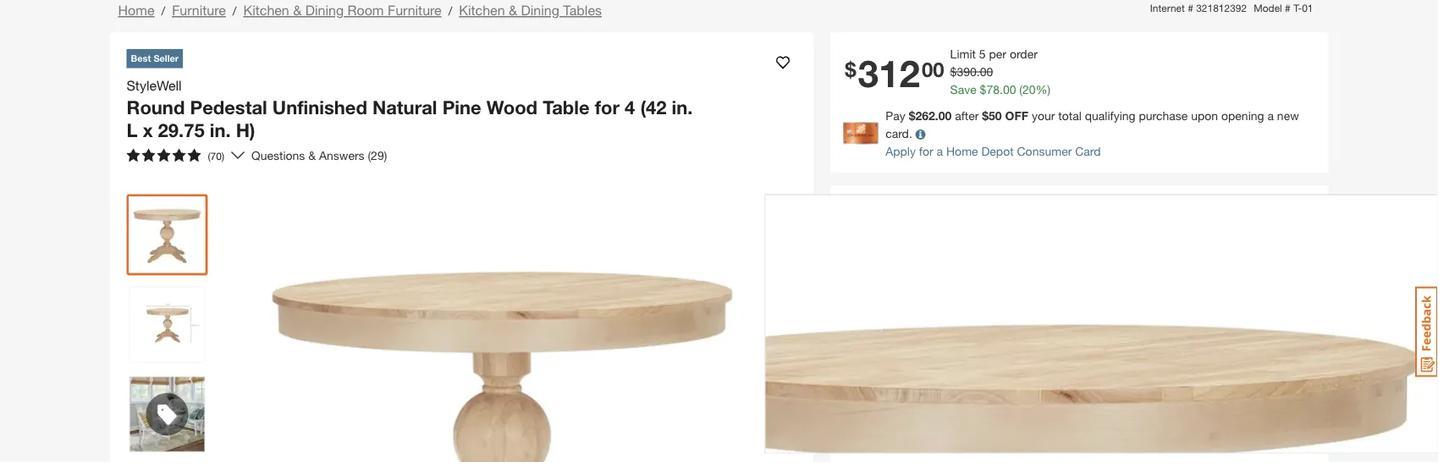 Task type: describe. For each thing, give the bounding box(es) containing it.
available inside ship to store dec 6 - dec 11 90 available
[[865, 400, 911, 414]]

apply for a home depot consumer card link
[[886, 144, 1101, 158]]

0 vertical spatial in.
[[672, 96, 693, 118]]

room
[[348, 2, 384, 18]]

finishing
[[1170, 196, 1220, 212]]

2 horizontal spatial &
[[509, 2, 517, 18]]

$ right after
[[982, 108, 989, 122]]

save
[[950, 82, 977, 96]]

unfinished
[[272, 96, 367, 118]]

apply now image
[[843, 122, 886, 144]]

$ down limit at the top right of the page
[[950, 64, 957, 78]]

home link
[[118, 2, 154, 18]]

a inside your total qualifying purchase upon opening a new card.
[[1268, 108, 1274, 122]]

unfinished stylewell kitchen dining tables t 01 e1.1 image
[[130, 287, 204, 362]]

2 horizontal spatial 00
[[1003, 82, 1016, 96]]

2 / from the left
[[233, 4, 237, 18]]

to for 90255
[[1050, 306, 1060, 320]]

1 horizontal spatial &
[[308, 148, 316, 162]]

opening
[[1222, 108, 1264, 122]]

t-
[[1294, 2, 1302, 14]]

262.00
[[916, 108, 952, 122]]

kitchen & dining room furniture link
[[243, 2, 442, 18]]

order
[[1010, 47, 1038, 61]]

model
[[1254, 2, 1282, 14]]

round
[[127, 96, 185, 118]]

50
[[989, 108, 1002, 122]]

coating
[[957, 196, 1002, 212]]

furniture link
[[172, 2, 226, 18]]

at huntington park
[[876, 306, 978, 320]]

h)
[[236, 119, 255, 141]]

huntington park button
[[892, 306, 978, 320]]

at
[[879, 306, 889, 320]]

purchase
[[1139, 108, 1188, 122]]

(29)
[[368, 148, 387, 162]]

questions & answers (29)
[[251, 148, 387, 162]]

90255 link
[[1063, 305, 1096, 323]]

2 dining from the left
[[521, 2, 560, 18]]

390
[[957, 64, 977, 78]]

limit
[[950, 47, 976, 61]]

total
[[1059, 108, 1082, 122]]

$ right save
[[980, 82, 987, 96]]

delivery
[[1003, 353, 1068, 374]]

depot
[[982, 144, 1014, 158]]

78
[[987, 82, 1000, 96]]

off
[[1005, 108, 1029, 122]]

(42
[[640, 96, 667, 118]]

0 horizontal spatial a
[[937, 144, 943, 158]]

(
[[1020, 82, 1023, 96]]

available inside delivery saturday, dec 9 90 available
[[1020, 400, 1066, 414]]

$ 312 00 limit 5 per order $ 390 . 00 save $ 78 . 00 ( 20 %)
[[845, 47, 1051, 96]]

01
[[1302, 2, 1314, 14]]

1 horizontal spatial for
[[919, 144, 934, 158]]

0 horizontal spatial &
[[293, 2, 302, 18]]

new
[[1277, 108, 1299, 122]]

1 dec from the left
[[848, 382, 871, 396]]

312
[[858, 51, 920, 95]]

pedestal
[[190, 96, 267, 118]]

before
[[1127, 196, 1166, 212]]

questions
[[251, 148, 305, 162]]

natural
[[372, 96, 437, 118]]

qualifying
[[1085, 108, 1136, 122]]

(70)
[[208, 150, 224, 162]]

delivering to 90255
[[994, 306, 1096, 321]]

1 horizontal spatial 00
[[980, 64, 993, 78]]

pine
[[442, 96, 481, 118]]

huntington
[[892, 306, 951, 320]]

home / furniture / kitchen & dining room furniture / kitchen & dining tables
[[118, 2, 602, 18]]

wood
[[487, 96, 538, 118]]

tables
[[563, 2, 602, 18]]

per
[[989, 47, 1007, 61]]

store
[[910, 353, 953, 374]]

apply for a home depot consumer card
[[886, 144, 1101, 158]]

ship to store dec 6 - dec 11 90 available
[[848, 353, 953, 414]]

sanding
[[1076, 196, 1124, 212]]

1 # from the left
[[1188, 2, 1194, 14]]

pay
[[886, 108, 906, 122]]

delivery saturday, dec 9 90 available
[[1003, 353, 1093, 414]]

unfinished stylewell kitchen dining tables t 01 77 hotspot.0 image
[[130, 377, 204, 452]]

upon
[[1191, 108, 1218, 122]]

(70) link
[[120, 142, 245, 169]]

table
[[543, 96, 590, 118]]



Task type: vqa. For each thing, say whether or not it's contained in the screenshot.
'after'
yes



Task type: locate. For each thing, give the bounding box(es) containing it.
a left new
[[1268, 108, 1274, 122]]

1 vertical spatial to
[[889, 353, 905, 374]]

0 horizontal spatial #
[[1188, 2, 1194, 14]]

0 horizontal spatial home
[[118, 2, 154, 18]]

90255
[[1063, 307, 1096, 321]]

1 horizontal spatial #
[[1285, 2, 1291, 14]]

clear protective coating needs light sanding before finishing
[[857, 196, 1220, 212]]

to right ship
[[889, 353, 905, 374]]

to
[[1050, 306, 1060, 320], [889, 353, 905, 374]]

1 vertical spatial home
[[946, 144, 978, 158]]

info image
[[916, 129, 926, 140]]

0 horizontal spatial furniture
[[172, 2, 226, 18]]

/ right home link
[[161, 4, 165, 18]]

stylewell link
[[127, 75, 189, 95]]

seller
[[154, 53, 179, 64]]

0 vertical spatial home
[[118, 2, 154, 18]]

in. right (42
[[672, 96, 693, 118]]

furniture up seller
[[172, 2, 226, 18]]

0 vertical spatial for
[[595, 96, 620, 118]]

free
[[848, 426, 879, 440], [1003, 426, 1034, 440]]

1 90 from the left
[[848, 400, 862, 414]]

2 horizontal spatial dec
[[1060, 382, 1083, 396]]

2 available from the left
[[1020, 400, 1066, 414]]

0 horizontal spatial dec
[[848, 382, 871, 396]]

home left depot
[[946, 144, 978, 158]]

2 free from the left
[[1003, 426, 1034, 440]]

x
[[143, 119, 153, 141]]

/ left kitchen & dining tables link
[[448, 4, 452, 18]]

pay $ 262.00 after $ 50 off
[[886, 108, 1029, 122]]

unfinished stylewell kitchen dining tables t 01 64.0 image
[[130, 198, 204, 272]]

0 horizontal spatial 90
[[848, 400, 862, 414]]

1 horizontal spatial /
[[233, 4, 237, 18]]

1 free from the left
[[848, 426, 879, 440]]

/
[[161, 4, 165, 18], [233, 4, 237, 18], [448, 4, 452, 18]]

1 horizontal spatial home
[[946, 144, 978, 158]]

dining
[[305, 2, 344, 18], [521, 2, 560, 18]]

internet
[[1150, 2, 1185, 14]]

00
[[922, 57, 944, 81], [980, 64, 993, 78], [1003, 82, 1016, 96]]

free down 6
[[848, 426, 879, 440]]

free for saturday,
[[1003, 426, 1034, 440]]

. down 5
[[977, 64, 980, 78]]

answers
[[319, 148, 365, 162]]

1 available from the left
[[865, 400, 911, 414]]

1 horizontal spatial .
[[1000, 82, 1003, 96]]

00 down 5
[[980, 64, 993, 78]]

stylewell
[[127, 77, 182, 93]]

5
[[979, 47, 986, 61]]

& left answers
[[308, 148, 316, 162]]

1 horizontal spatial furniture
[[388, 2, 442, 18]]

90 down ship
[[848, 400, 862, 414]]

$ left 312
[[845, 57, 856, 81]]

2 90 from the left
[[1003, 400, 1017, 414]]

in.
[[672, 96, 693, 118], [210, 119, 231, 141]]

a
[[1268, 108, 1274, 122], [937, 144, 943, 158]]

available
[[865, 400, 911, 414], [1020, 400, 1066, 414]]

home up best
[[118, 2, 154, 18]]

1 horizontal spatial 90
[[1003, 400, 1017, 414]]

1 vertical spatial a
[[937, 144, 943, 158]]

%)
[[1036, 82, 1051, 96]]

dec inside delivery saturday, dec 9 90 available
[[1060, 382, 1083, 396]]

29.75
[[158, 119, 205, 141]]

& left tables
[[509, 2, 517, 18]]

9
[[1086, 382, 1093, 396]]

(70) button
[[120, 142, 231, 169]]

furniture
[[172, 2, 226, 18], [388, 2, 442, 18]]

1 dining from the left
[[305, 2, 344, 18]]

home
[[118, 2, 154, 18], [946, 144, 978, 158]]

# right internet
[[1188, 2, 1194, 14]]

saturday,
[[1003, 382, 1057, 396]]

your
[[1032, 108, 1055, 122]]

available down -
[[865, 400, 911, 414]]

.
[[977, 64, 980, 78], [1000, 82, 1003, 96]]

1 / from the left
[[161, 4, 165, 18]]

to for store
[[889, 353, 905, 374]]

needs
[[1006, 196, 1042, 212]]

consumer
[[1017, 144, 1072, 158]]

2 # from the left
[[1285, 2, 1291, 14]]

l
[[127, 119, 138, 141]]

clear
[[857, 196, 889, 212]]

dining left room
[[305, 2, 344, 18]]

to inside delivering to 90255
[[1050, 306, 1060, 320]]

1 horizontal spatial dining
[[521, 2, 560, 18]]

1 horizontal spatial a
[[1268, 108, 1274, 122]]

best seller
[[131, 53, 179, 64]]

5 stars image
[[127, 149, 201, 162]]

your total qualifying purchase upon opening a new card.
[[886, 108, 1299, 140]]

1 furniture from the left
[[172, 2, 226, 18]]

$
[[845, 57, 856, 81], [950, 64, 957, 78], [980, 82, 987, 96], [909, 108, 916, 122], [982, 108, 989, 122]]

dining left tables
[[521, 2, 560, 18]]

&
[[293, 2, 302, 18], [509, 2, 517, 18], [308, 148, 316, 162]]

20
[[1023, 82, 1036, 96]]

for left 4
[[595, 96, 620, 118]]

park
[[954, 306, 978, 320]]

00 left limit at the top right of the page
[[922, 57, 944, 81]]

stylewell round pedestal unfinished natural pine wood table for 4 (42 in. l x 29.75 in. h)
[[127, 77, 693, 141]]

for down info icon
[[919, 144, 934, 158]]

# left the t-
[[1285, 2, 1291, 14]]

1 horizontal spatial dec
[[892, 382, 915, 396]]

2 horizontal spatial /
[[448, 4, 452, 18]]

free for to
[[848, 426, 879, 440]]

free down saturday,
[[1003, 426, 1034, 440]]

90
[[848, 400, 862, 414], [1003, 400, 1017, 414]]

to left 90255
[[1050, 306, 1060, 320]]

kitchen
[[243, 2, 289, 18], [459, 2, 505, 18]]

1 horizontal spatial in.
[[672, 96, 693, 118]]

best
[[131, 53, 151, 64]]

90 inside delivery saturday, dec 9 90 available
[[1003, 400, 1017, 414]]

dec left 9
[[1060, 382, 1083, 396]]

card.
[[886, 126, 912, 140]]

. left (
[[1000, 82, 1003, 96]]

kitchen & dining tables link
[[459, 2, 602, 18]]

0 horizontal spatial in.
[[210, 119, 231, 141]]

2 kitchen from the left
[[459, 2, 505, 18]]

1 kitchen from the left
[[243, 2, 289, 18]]

0 horizontal spatial for
[[595, 96, 620, 118]]

in. down "pedestal"
[[210, 119, 231, 141]]

protective
[[893, 196, 953, 212]]

/ right furniture link
[[233, 4, 237, 18]]

card
[[1075, 144, 1101, 158]]

0 horizontal spatial .
[[977, 64, 980, 78]]

3 / from the left
[[448, 4, 452, 18]]

for inside stylewell round pedestal unfinished natural pine wood table for 4 (42 in. l x 29.75 in. h)
[[595, 96, 620, 118]]

0 horizontal spatial dining
[[305, 2, 344, 18]]

1 horizontal spatial to
[[1050, 306, 1060, 320]]

1 horizontal spatial available
[[1020, 400, 1066, 414]]

a down 262.00
[[937, 144, 943, 158]]

0 vertical spatial a
[[1268, 108, 1274, 122]]

90 inside ship to store dec 6 - dec 11 90 available
[[848, 400, 862, 414]]

321812392
[[1196, 2, 1247, 14]]

dec left 6
[[848, 382, 871, 396]]

to inside ship to store dec 6 - dec 11 90 available
[[889, 353, 905, 374]]

0 horizontal spatial free
[[848, 426, 879, 440]]

1 vertical spatial for
[[919, 144, 934, 158]]

1 vertical spatial in.
[[210, 119, 231, 141]]

delivering
[[994, 306, 1046, 320]]

feedback link image
[[1416, 286, 1438, 378]]

11
[[918, 382, 931, 396]]

ship
[[848, 353, 884, 374]]

0 horizontal spatial to
[[889, 353, 905, 374]]

$ right pay
[[909, 108, 916, 122]]

0 vertical spatial .
[[977, 64, 980, 78]]

1 horizontal spatial kitchen
[[459, 2, 505, 18]]

1 vertical spatial .
[[1000, 82, 1003, 96]]

available down saturday,
[[1020, 400, 1066, 414]]

6
[[874, 382, 881, 396]]

& left room
[[293, 2, 302, 18]]

internet # 321812392 model # t-01
[[1150, 2, 1314, 14]]

0 horizontal spatial kitchen
[[243, 2, 289, 18]]

2 dec from the left
[[892, 382, 915, 396]]

3 dec from the left
[[1060, 382, 1083, 396]]

0 horizontal spatial /
[[161, 4, 165, 18]]

2 furniture from the left
[[388, 2, 442, 18]]

0 horizontal spatial available
[[865, 400, 911, 414]]

after
[[955, 108, 979, 122]]

dec right -
[[892, 382, 915, 396]]

#
[[1188, 2, 1194, 14], [1285, 2, 1291, 14]]

00 left (
[[1003, 82, 1016, 96]]

for
[[595, 96, 620, 118], [919, 144, 934, 158]]

furniture right room
[[388, 2, 442, 18]]

light
[[1046, 196, 1072, 212]]

apply
[[886, 144, 916, 158]]

-
[[884, 382, 889, 396]]

0 vertical spatial to
[[1050, 306, 1060, 320]]

0 horizontal spatial 00
[[922, 57, 944, 81]]

4
[[625, 96, 635, 118]]

1 horizontal spatial free
[[1003, 426, 1034, 440]]

90 down saturday,
[[1003, 400, 1017, 414]]



